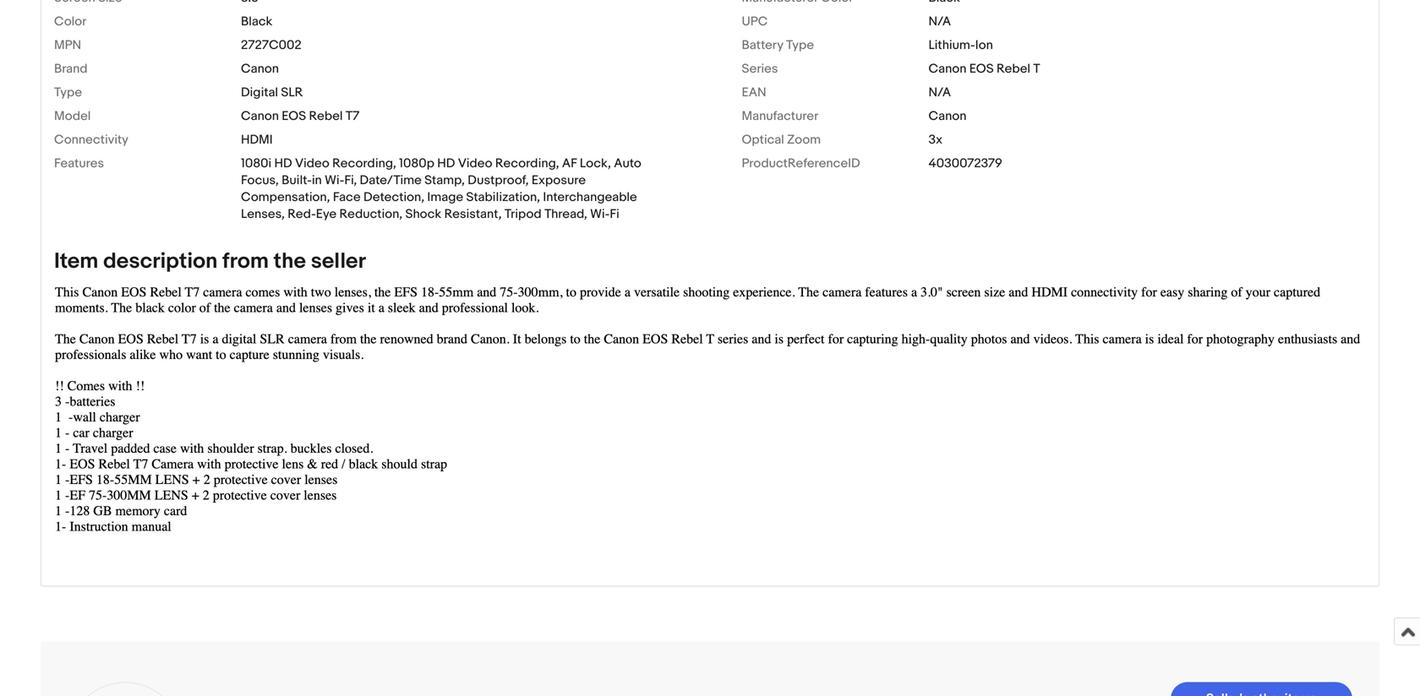 Task type: locate. For each thing, give the bounding box(es) containing it.
recording, up dustproof,
[[495, 156, 559, 171]]

1 horizontal spatial hd
[[437, 156, 455, 171]]

1 horizontal spatial eos
[[969, 61, 994, 76]]

0 horizontal spatial eos
[[282, 108, 306, 124]]

hdmi
[[241, 132, 273, 147]]

wi- down interchangeable
[[590, 207, 610, 222]]

0 horizontal spatial recording,
[[332, 156, 396, 171]]

features
[[54, 156, 104, 171]]

stabilization,
[[466, 190, 540, 205]]

1 n/a from the top
[[929, 14, 951, 29]]

rebel left t7
[[309, 108, 343, 124]]

shock
[[405, 207, 442, 222]]

n/a
[[929, 14, 951, 29], [929, 85, 951, 100]]

eos down slr
[[282, 108, 306, 124]]

0 vertical spatial rebel
[[997, 61, 1031, 76]]

0 vertical spatial wi-
[[325, 173, 344, 188]]

model
[[54, 108, 91, 124]]

brand
[[54, 61, 88, 76]]

1 vertical spatial wi-
[[590, 207, 610, 222]]

fi,
[[344, 173, 357, 188]]

1 vertical spatial rebel
[[309, 108, 343, 124]]

n/a for upc
[[929, 14, 951, 29]]

1 video from the left
[[295, 156, 329, 171]]

recording, up fi,
[[332, 156, 396, 171]]

n/a up lithium- on the top
[[929, 14, 951, 29]]

rebel for t7
[[309, 108, 343, 124]]

video up dustproof,
[[458, 156, 492, 171]]

video up in
[[295, 156, 329, 171]]

wi-
[[325, 173, 344, 188], [590, 207, 610, 222]]

canon eos rebel t
[[929, 61, 1040, 76]]

dustproof,
[[468, 173, 529, 188]]

1 vertical spatial type
[[54, 85, 82, 100]]

type
[[786, 37, 814, 53], [54, 85, 82, 100]]

4030072379
[[929, 156, 1002, 171]]

0 horizontal spatial type
[[54, 85, 82, 100]]

exposure
[[532, 173, 586, 188]]

lithium-ion
[[929, 37, 993, 53]]

type down brand at the left of page
[[54, 85, 82, 100]]

2 hd from the left
[[437, 156, 455, 171]]

rebel
[[997, 61, 1031, 76], [309, 108, 343, 124]]

color
[[54, 14, 87, 29]]

stamp,
[[424, 173, 465, 188]]

0 horizontal spatial rebel
[[309, 108, 343, 124]]

rebel left t in the top of the page
[[997, 61, 1031, 76]]

hd up built-
[[274, 156, 292, 171]]

1 horizontal spatial video
[[458, 156, 492, 171]]

0 horizontal spatial video
[[295, 156, 329, 171]]

detection,
[[364, 190, 424, 205]]

canon up digital
[[241, 61, 279, 76]]

zoom
[[787, 132, 821, 147]]

canon down lithium- on the top
[[929, 61, 967, 76]]

1080i
[[241, 156, 271, 171]]

0 vertical spatial n/a
[[929, 14, 951, 29]]

1 vertical spatial n/a
[[929, 85, 951, 100]]

eos
[[969, 61, 994, 76], [282, 108, 306, 124]]

hd up stamp, on the left
[[437, 156, 455, 171]]

2 n/a from the top
[[929, 85, 951, 100]]

af
[[562, 156, 577, 171]]

t
[[1033, 61, 1040, 76]]

2727c002
[[241, 37, 302, 53]]

n/a for ean
[[929, 85, 951, 100]]

productreferenceid
[[742, 156, 860, 171]]

eye
[[316, 207, 337, 222]]

type right battery
[[786, 37, 814, 53]]

1 vertical spatial eos
[[282, 108, 306, 124]]

thread,
[[545, 207, 587, 222]]

from
[[222, 248, 269, 275]]

hd
[[274, 156, 292, 171], [437, 156, 455, 171]]

recording,
[[332, 156, 396, 171], [495, 156, 559, 171]]

n/a up 3x
[[929, 85, 951, 100]]

eos down the ion
[[969, 61, 994, 76]]

date/time
[[360, 173, 422, 188]]

video
[[295, 156, 329, 171], [458, 156, 492, 171]]

1 horizontal spatial rebel
[[997, 61, 1031, 76]]

rebel for t
[[997, 61, 1031, 76]]

description
[[103, 248, 218, 275]]

red-
[[288, 207, 316, 222]]

image
[[427, 190, 463, 205]]

mpn
[[54, 37, 81, 53]]

1 horizontal spatial recording,
[[495, 156, 559, 171]]

1080i hd video recording, 1080p hd video recording, af lock, auto focus, built-in wi-fi, date/time stamp, dustproof, exposure compensation, face detection, image stabilization, interchangeable lenses, red-eye reduction, shock resistant, tripod thread, wi-fi
[[241, 156, 641, 222]]

wi- right in
[[325, 173, 344, 188]]

0 vertical spatial eos
[[969, 61, 994, 76]]

canon
[[241, 61, 279, 76], [929, 61, 967, 76], [241, 108, 279, 124], [929, 108, 967, 124]]

tripod
[[505, 207, 542, 222]]

canon eos rebel t7
[[241, 108, 360, 124]]

0 horizontal spatial hd
[[274, 156, 292, 171]]

1 horizontal spatial type
[[786, 37, 814, 53]]



Task type: vqa. For each thing, say whether or not it's contained in the screenshot.


Task type: describe. For each thing, give the bounding box(es) containing it.
ean
[[742, 85, 766, 100]]

lock,
[[580, 156, 611, 171]]

focus,
[[241, 173, 279, 188]]

eos for t7
[[282, 108, 306, 124]]

interchangeable
[[543, 190, 637, 205]]

slr
[[281, 85, 303, 100]]

black
[[241, 14, 272, 29]]

1080p
[[399, 156, 434, 171]]

t7
[[346, 108, 360, 124]]

battery type
[[742, 37, 814, 53]]

0 vertical spatial type
[[786, 37, 814, 53]]

optical zoom
[[742, 132, 821, 147]]

1 hd from the left
[[274, 156, 292, 171]]

built-
[[282, 173, 312, 188]]

ion
[[975, 37, 993, 53]]

upc
[[742, 14, 768, 29]]

compensation,
[[241, 190, 330, 205]]

connectivity
[[54, 132, 128, 147]]

seller
[[311, 248, 366, 275]]

digital slr
[[241, 85, 303, 100]]

battery
[[742, 37, 783, 53]]

2 video from the left
[[458, 156, 492, 171]]

canon up 3x
[[929, 108, 967, 124]]

auto
[[614, 156, 641, 171]]

1 horizontal spatial wi-
[[590, 207, 610, 222]]

in
[[312, 173, 322, 188]]

item description from the seller
[[54, 248, 366, 275]]

item
[[54, 248, 98, 275]]

fi
[[610, 207, 619, 222]]

1 recording, from the left
[[332, 156, 396, 171]]

3x
[[929, 132, 943, 147]]

lithium-
[[929, 37, 975, 53]]

digital
[[241, 85, 278, 100]]

resistant,
[[444, 207, 502, 222]]

face
[[333, 190, 361, 205]]

eos for t
[[969, 61, 994, 76]]

2 recording, from the left
[[495, 156, 559, 171]]

the
[[274, 248, 306, 275]]

0 horizontal spatial wi-
[[325, 173, 344, 188]]

reduction,
[[339, 207, 403, 222]]

canon down digital
[[241, 108, 279, 124]]

lenses,
[[241, 207, 285, 222]]

optical
[[742, 132, 784, 147]]

manufacturer
[[742, 108, 819, 124]]

series
[[742, 61, 778, 76]]



